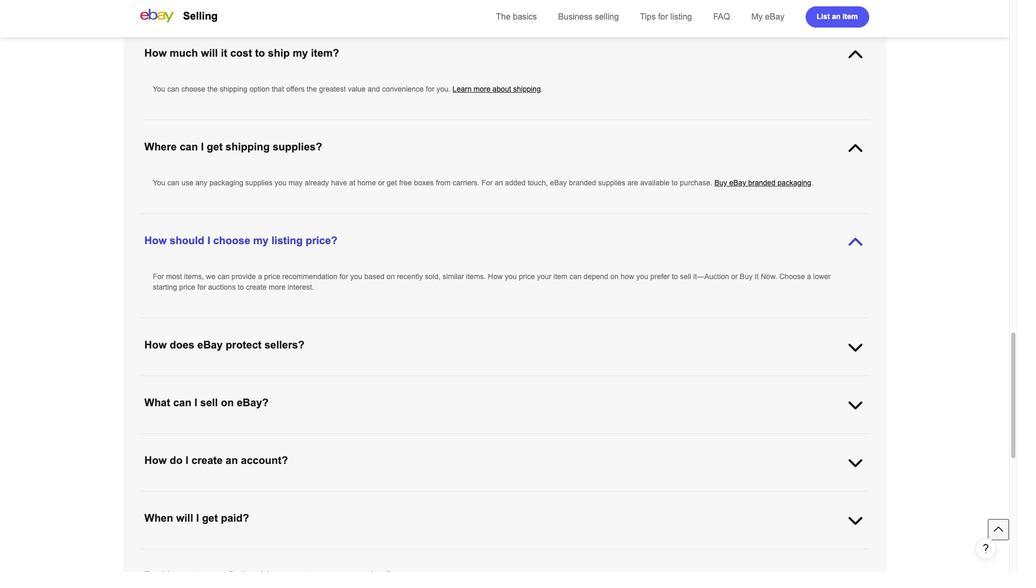 Task type: locate. For each thing, give the bounding box(es) containing it.
choose
[[181, 85, 205, 93], [213, 235, 250, 246]]

can right what
[[173, 397, 192, 409]]

depend
[[584, 272, 609, 281]]

1 vertical spatial you
[[153, 179, 165, 187]]

0 vertical spatial my
[[293, 47, 308, 59]]

how should i choose my listing price?
[[144, 235, 338, 246]]

bank up the time.
[[449, 550, 465, 559]]

within
[[664, 550, 683, 559], [225, 561, 244, 569]]

the basics link
[[496, 12, 537, 21]]

i right do
[[186, 455, 189, 466]]

2 you from the top
[[153, 179, 165, 187]]

price right provide
[[264, 272, 280, 281]]

0 horizontal spatial supplies
[[245, 179, 273, 187]]

1 horizontal spatial an
[[495, 179, 503, 187]]

1 horizontal spatial we
[[206, 272, 216, 281]]

0 vertical spatial we
[[206, 272, 216, 281]]

bank
[[449, 550, 465, 559], [612, 550, 628, 559]]

when will i get paid?
[[144, 512, 249, 524]]

items
[[391, 435, 408, 443], [505, 435, 522, 443]]

your
[[537, 272, 552, 281], [427, 435, 442, 443], [433, 550, 447, 559], [355, 561, 370, 569]]

buyer's
[[221, 550, 245, 559]]

1 horizontal spatial available
[[641, 179, 670, 187]]

when
[[144, 512, 173, 524]]

faq
[[714, 12, 731, 21]]

more left about
[[474, 85, 491, 93]]

you can choose the shipping option that offers the greatest value and convenience for you. learn more about shipping .
[[153, 85, 543, 93]]

choose up provide
[[213, 235, 250, 246]]

the inside after we confirm the buyer's payment has been received, payouts are sent directly to your bank account, monday through friday (excluding bank holidays), within two business days. once a payout is initiated, funds are typically available within 1-3 business days depending on your bank's normal processing time.
[[209, 550, 219, 559]]

1 horizontal spatial create
[[246, 283, 267, 291]]

we
[[206, 272, 216, 281], [171, 550, 180, 559]]

you left based
[[350, 272, 362, 281]]

how for how much will it cost to ship my item?
[[144, 47, 167, 59]]

0 vertical spatial available
[[641, 179, 670, 187]]

business right two
[[698, 550, 728, 559]]

within down buyer's
[[225, 561, 244, 569]]

to right prefer
[[672, 272, 678, 281]]

that left violate
[[524, 435, 537, 443]]

available down confirm
[[194, 561, 223, 569]]

branded
[[569, 179, 596, 187], [749, 179, 776, 187]]

you can use any packaging supplies you may already have at home or get free boxes from carriers. for an added touch, ebay branded supplies are available to purchase. buy ebay branded packaging .
[[153, 179, 814, 187]]

0 horizontal spatial available
[[194, 561, 223, 569]]

can up auctions
[[218, 272, 230, 281]]

create down the 'almost'
[[192, 455, 223, 466]]

are
[[628, 179, 638, 187], [370, 550, 381, 559], [153, 561, 164, 569]]

you for where
[[153, 179, 165, 187]]

1 supplies from the left
[[245, 179, 273, 187]]

an
[[832, 12, 841, 20], [495, 179, 503, 187], [226, 455, 238, 466]]

1 horizontal spatial any
[[562, 435, 574, 443]]

the down how much will it cost to ship my item? on the left
[[207, 85, 218, 93]]

interest.
[[288, 283, 314, 291]]

0 vertical spatial an
[[832, 12, 841, 20]]

items right 'unused'
[[391, 435, 408, 443]]

for up the starting
[[153, 272, 164, 281]]

0 vertical spatial create
[[246, 283, 267, 291]]

business
[[698, 550, 728, 559], [259, 561, 289, 569]]

1 vertical spatial available
[[194, 561, 223, 569]]

buy left the it
[[740, 272, 753, 281]]

1 vertical spatial choose
[[213, 235, 250, 246]]

your up processing on the bottom left of the page
[[433, 550, 447, 559]]

1 horizontal spatial listing
[[671, 12, 692, 21]]

listing
[[671, 12, 692, 21], [272, 235, 303, 246]]

0 horizontal spatial buy
[[715, 179, 728, 187]]

from up account?
[[251, 435, 266, 443]]

how
[[144, 47, 167, 59], [144, 235, 167, 246], [488, 272, 503, 281], [144, 339, 167, 351], [144, 455, 167, 466]]

or
[[378, 179, 385, 187], [731, 272, 738, 281], [356, 435, 362, 443], [595, 435, 602, 443]]

1 vertical spatial .
[[812, 179, 814, 187]]

cost
[[230, 47, 252, 59]]

can down much
[[167, 85, 179, 93]]

how much will it cost to ship my item?
[[144, 47, 339, 59]]

that
[[272, 85, 284, 93], [524, 435, 537, 443]]

an left 'added'
[[495, 179, 503, 187]]

about
[[493, 85, 511, 93]]

payment
[[247, 550, 275, 559]]

has
[[277, 550, 289, 559]]

business down has
[[259, 561, 289, 569]]

get
[[207, 141, 223, 153], [387, 179, 397, 187], [202, 512, 218, 524]]

1 vertical spatial create
[[192, 455, 223, 466]]

create down provide
[[246, 283, 267, 291]]

we up auctions
[[206, 272, 216, 281]]

2 vertical spatial get
[[202, 512, 218, 524]]

get for shipping
[[207, 141, 223, 153]]

anything,
[[219, 435, 249, 443]]

available left purchase.
[[641, 179, 670, 187]]

how right items.
[[488, 272, 503, 281]]

1 horizontal spatial branded
[[749, 179, 776, 187]]

1 vertical spatial get
[[387, 179, 397, 187]]

boxes
[[414, 179, 434, 187]]

can right where
[[180, 141, 198, 153]]

2 vertical spatial sell
[[181, 435, 193, 443]]

from
[[436, 179, 451, 187], [251, 435, 266, 443], [410, 435, 425, 443]]

0 horizontal spatial my
[[253, 235, 269, 246]]

1 vertical spatial that
[[524, 435, 537, 443]]

will right when
[[176, 512, 193, 524]]

choose down much
[[181, 85, 205, 93]]

0 horizontal spatial an
[[226, 455, 238, 466]]

now.
[[761, 272, 778, 281]]

1 horizontal spatial business
[[698, 550, 728, 559]]

0 horizontal spatial within
[[225, 561, 244, 569]]

to up processing on the bottom left of the page
[[424, 550, 431, 559]]

0 horizontal spatial .
[[541, 85, 543, 93]]

price
[[264, 272, 280, 281], [519, 272, 535, 281], [179, 283, 195, 291]]

free
[[399, 179, 412, 187]]

or inside 'for most items, we can provide a price recommendation for you based on recently sold, similar items. how you price your item can depend on how you prefer to sell it—auction or buy it now. choose a lower starting price for auctions to create more interest.'
[[731, 272, 738, 281]]

i for an
[[186, 455, 189, 466]]

can for you can choose the shipping option that offers the greatest value and convenience for you. learn more about shipping .
[[167, 85, 179, 93]]

item right list
[[843, 12, 858, 20]]

my ebay link
[[752, 12, 785, 21]]

your left depend
[[537, 272, 552, 281]]

0 vertical spatial are
[[628, 179, 638, 187]]

normal
[[395, 561, 418, 569]]

time.
[[458, 561, 474, 569]]

the left buyer's
[[209, 550, 219, 559]]

sell
[[680, 272, 691, 281], [200, 397, 218, 409], [181, 435, 193, 443]]

i right where
[[201, 141, 204, 153]]

i right should
[[207, 235, 210, 246]]

we inside after we confirm the buyer's payment has been received, payouts are sent directly to your bank account, monday through friday (excluding bank holidays), within two business days. once a payout is initiated, funds are typically available within 1-3 business days depending on your bank's normal processing time.
[[171, 550, 180, 559]]

1 horizontal spatial items
[[505, 435, 522, 443]]

much
[[170, 47, 198, 59]]

will
[[201, 47, 218, 59], [176, 512, 193, 524]]

on down payouts
[[345, 561, 353, 569]]

0 horizontal spatial more
[[269, 283, 286, 291]]

0 horizontal spatial branded
[[569, 179, 596, 187]]

1 horizontal spatial sell
[[200, 397, 218, 409]]

0 vertical spatial choose
[[181, 85, 205, 93]]

you right how
[[637, 272, 649, 281]]

2 bank from the left
[[612, 550, 628, 559]]

price down 'items,'
[[179, 283, 195, 291]]

at
[[349, 179, 356, 187]]

1 vertical spatial will
[[176, 512, 193, 524]]

1 vertical spatial more
[[269, 283, 286, 291]]

0 vertical spatial any
[[196, 179, 207, 187]]

1 horizontal spatial more
[[474, 85, 491, 93]]

use
[[181, 179, 193, 187]]

shipping
[[220, 85, 248, 93], [513, 85, 541, 93], [226, 141, 270, 153]]

a right provide
[[258, 272, 262, 281]]

0 horizontal spatial we
[[171, 550, 180, 559]]

2 horizontal spatial an
[[832, 12, 841, 20]]

1 horizontal spatial from
[[410, 435, 425, 443]]

list
[[817, 12, 830, 20]]

you
[[153, 85, 165, 93], [153, 179, 165, 187], [153, 435, 165, 443]]

how left much
[[144, 47, 167, 59]]

0 vertical spatial within
[[664, 550, 683, 559]]

unused
[[364, 435, 389, 443]]

how left does
[[144, 339, 167, 351]]

0 horizontal spatial packaging
[[210, 179, 243, 187]]

option
[[250, 85, 270, 93]]

learn more about shipping link
[[453, 85, 541, 93]]

1 vertical spatial any
[[562, 435, 574, 443]]

my up provide
[[253, 235, 269, 246]]

closet.
[[444, 435, 465, 443]]

supplies
[[245, 179, 273, 187], [598, 179, 626, 187]]

within left two
[[664, 550, 683, 559]]

available
[[641, 179, 670, 187], [194, 561, 223, 569]]

more inside 'for most items, we can provide a price recommendation for you based on recently sold, similar items. how you price your item can depend on how you prefer to sell it—auction or buy it now. choose a lower starting price for auctions to create more interest.'
[[269, 283, 286, 291]]

sell left the 'almost'
[[181, 435, 193, 443]]

1 horizontal spatial for
[[482, 179, 493, 187]]

that left offers
[[272, 85, 284, 93]]

we
[[467, 435, 478, 443]]

bank left holidays),
[[612, 550, 628, 559]]

1 horizontal spatial packaging
[[778, 179, 812, 187]]

added
[[505, 179, 526, 187]]

1 horizontal spatial are
[[370, 550, 381, 559]]

it
[[221, 47, 227, 59]]

1 horizontal spatial supplies
[[598, 179, 626, 187]]

where
[[144, 141, 177, 153]]

1 horizontal spatial that
[[524, 435, 537, 443]]

1 horizontal spatial item
[[843, 12, 858, 20]]

can up do
[[167, 435, 179, 443]]

2 vertical spatial an
[[226, 455, 238, 466]]

1 horizontal spatial within
[[664, 550, 683, 559]]

i for paid?
[[196, 512, 199, 524]]

more
[[474, 85, 491, 93], [269, 283, 286, 291]]

can left use
[[167, 179, 179, 187]]

0 horizontal spatial listing
[[272, 235, 303, 246]]

how inside 'for most items, we can provide a price recommendation for you based on recently sold, similar items. how you price your item can depend on how you prefer to sell it—auction or buy it now. choose a lower starting price for auctions to create more interest.'
[[488, 272, 503, 281]]

tips for listing link
[[640, 12, 692, 21]]

you for how
[[153, 85, 165, 93]]

days.
[[730, 550, 747, 559]]

1 horizontal spatial choose
[[213, 235, 250, 246]]

buy
[[715, 179, 728, 187], [740, 272, 753, 281]]

0 vertical spatial you
[[153, 85, 165, 93]]

more left interest.
[[269, 283, 286, 291]]

0 horizontal spatial price
[[179, 283, 195, 291]]

0 horizontal spatial create
[[192, 455, 223, 466]]

listing right tips
[[671, 12, 692, 21]]

any left laws,
[[562, 435, 574, 443]]

will left it
[[201, 47, 218, 59]]

1 you from the top
[[153, 85, 165, 93]]

we inside 'for most items, we can provide a price recommendation for you based on recently sold, similar items. how you price your item can depend on how you prefer to sell it—auction or buy it now. choose a lower starting price for auctions to create more interest.'
[[206, 272, 216, 281]]

list an item
[[817, 12, 858, 20]]

0 vertical spatial business
[[698, 550, 728, 559]]

on right infringe
[[630, 435, 639, 443]]

0 horizontal spatial a
[[258, 272, 262, 281]]

how left do
[[144, 455, 167, 466]]

how left should
[[144, 235, 167, 246]]

the right offers
[[307, 85, 317, 93]]

from right boxes
[[436, 179, 451, 187]]

1-
[[247, 561, 253, 569]]

1 horizontal spatial a
[[769, 550, 773, 559]]

any right use
[[196, 179, 207, 187]]

from left closet.
[[410, 435, 425, 443]]

1 vertical spatial for
[[153, 272, 164, 281]]

my right ship
[[293, 47, 308, 59]]

item?
[[311, 47, 339, 59]]

0 horizontal spatial that
[[272, 85, 284, 93]]

2 vertical spatial you
[[153, 435, 165, 443]]

shipping left supplies? on the left top
[[226, 141, 270, 153]]

a right once
[[769, 550, 773, 559]]

1 vertical spatial are
[[370, 550, 381, 559]]

price right items.
[[519, 272, 535, 281]]

we up the typically
[[171, 550, 180, 559]]

0 vertical spatial that
[[272, 85, 284, 93]]

ship
[[268, 47, 290, 59]]

2 horizontal spatial sell
[[680, 272, 691, 281]]

your inside 'for most items, we can provide a price recommendation for you based on recently sold, similar items. how you price your item can depend on how you prefer to sell it—auction or buy it now. choose a lower starting price for auctions to create more interest.'
[[537, 272, 552, 281]]

0 vertical spatial sell
[[680, 272, 691, 281]]

listing left price?
[[272, 235, 303, 246]]

1 vertical spatial an
[[495, 179, 503, 187]]

a inside after we confirm the buyer's payment has been received, payouts are sent directly to your bank account, monday through friday (excluding bank holidays), within two business days. once a payout is initiated, funds are typically available within 1-3 business days depending on your bank's normal processing time.
[[769, 550, 773, 559]]

monday
[[497, 550, 524, 559]]

1 horizontal spatial buy
[[740, 272, 753, 281]]

2 vertical spatial are
[[153, 561, 164, 569]]

intellectual
[[641, 435, 676, 443]]

i for my
[[207, 235, 210, 246]]

convenience
[[382, 85, 424, 93]]

a
[[258, 272, 262, 281], [807, 272, 811, 281], [769, 550, 773, 559]]

i up confirm
[[196, 512, 199, 524]]

an down the anything,
[[226, 455, 238, 466]]

for right 'carriers.'
[[482, 179, 493, 187]]

1 vertical spatial item
[[554, 272, 568, 281]]

(excluding
[[576, 550, 610, 559]]

sell left it—auction
[[680, 272, 691, 281]]

0 vertical spatial will
[[201, 47, 218, 59]]

for inside 'for most items, we can provide a price recommendation for you based on recently sold, similar items. how you price your item can depend on how you prefer to sell it—auction or buy it now. choose a lower starting price for auctions to create more interest.'
[[153, 272, 164, 281]]

an inside list an item link
[[832, 12, 841, 20]]

1 packaging from the left
[[210, 179, 243, 187]]

sell up the 'almost'
[[200, 397, 218, 409]]

1 vertical spatial buy
[[740, 272, 753, 281]]

buy right purchase.
[[715, 179, 728, 187]]

0 horizontal spatial items
[[391, 435, 408, 443]]

sellers?
[[265, 339, 305, 351]]

0 horizontal spatial from
[[251, 435, 266, 443]]

initiated,
[[807, 550, 835, 559]]

0 vertical spatial get
[[207, 141, 223, 153]]

a left lower
[[807, 272, 811, 281]]

the basics
[[496, 12, 537, 21]]

or left the it
[[731, 272, 738, 281]]

1 vertical spatial business
[[259, 561, 289, 569]]

i up the 'almost'
[[194, 397, 197, 409]]

to left purchase.
[[672, 179, 678, 187]]

shipping for option
[[220, 85, 248, 93]]

or right used
[[356, 435, 362, 443]]

ebay right touch,
[[550, 179, 567, 187]]

1 horizontal spatial bank
[[612, 550, 628, 559]]

an right list
[[832, 12, 841, 20]]

selling
[[595, 12, 619, 21]]

0 horizontal spatial bank
[[449, 550, 465, 559]]



Task type: describe. For each thing, give the bounding box(es) containing it.
you left may
[[275, 179, 287, 187]]

3 you from the top
[[153, 435, 165, 443]]

does
[[170, 339, 194, 351]]

property.
[[678, 435, 707, 443]]

carriers.
[[453, 179, 480, 187]]

ebay right my
[[765, 12, 785, 21]]

ebay right does
[[197, 339, 223, 351]]

may
[[289, 179, 303, 187]]

items,
[[184, 272, 204, 281]]

is
[[800, 550, 805, 559]]

learn
[[453, 85, 472, 93]]

two
[[685, 550, 696, 559]]

3
[[253, 561, 257, 569]]

purchase.
[[680, 179, 713, 187]]

2 branded from the left
[[749, 179, 776, 187]]

what can i sell on ebay?
[[144, 397, 269, 409]]

sent
[[383, 550, 397, 559]]

0 horizontal spatial business
[[259, 561, 289, 569]]

on left the ebay?
[[221, 397, 234, 409]]

similar
[[443, 272, 464, 281]]

1 vertical spatial my
[[253, 235, 269, 246]]

1 horizontal spatial price
[[264, 272, 280, 281]]

help, opens dialogs image
[[981, 544, 992, 554]]

once
[[749, 550, 767, 559]]

for down 'items,'
[[197, 283, 206, 291]]

my ebay
[[752, 12, 785, 21]]

2 packaging from the left
[[778, 179, 812, 187]]

through
[[526, 550, 551, 559]]

0 horizontal spatial any
[[196, 179, 207, 187]]

homemade
[[268, 435, 305, 443]]

the for option
[[207, 85, 218, 93]]

can for you can sell almost anything, from homemade goods to used or unused items from your closet. we restrict items that violate any laws, or infringe on intellectual property.
[[167, 435, 179, 443]]

can left depend
[[570, 272, 582, 281]]

home
[[358, 179, 376, 187]]

0 horizontal spatial sell
[[181, 435, 193, 443]]

0 vertical spatial listing
[[671, 12, 692, 21]]

offers
[[286, 85, 305, 93]]

2 supplies from the left
[[598, 179, 626, 187]]

typically
[[166, 561, 192, 569]]

do
[[170, 455, 183, 466]]

available inside after we confirm the buyer's payment has been received, payouts are sent directly to your bank account, monday through friday (excluding bank holidays), within two business days. once a payout is initiated, funds are typically available within 1-3 business days depending on your bank's normal processing time.
[[194, 561, 223, 569]]

greatest
[[319, 85, 346, 93]]

to inside after we confirm the buyer's payment has been received, payouts are sent directly to your bank account, monday through friday (excluding bank holidays), within two business days. once a payout is initiated, funds are typically available within 1-3 business days depending on your bank's normal processing time.
[[424, 550, 431, 559]]

selling
[[183, 10, 218, 22]]

i for on
[[194, 397, 197, 409]]

on inside after we confirm the buyer's payment has been received, payouts are sent directly to your bank account, monday through friday (excluding bank holidays), within two business days. once a payout is initiated, funds are typically available within 1-3 business days depending on your bank's normal processing time.
[[345, 561, 353, 569]]

violate
[[539, 435, 560, 443]]

price?
[[306, 235, 338, 246]]

account?
[[241, 455, 288, 466]]

how
[[621, 272, 635, 281]]

have
[[331, 179, 347, 187]]

or right home
[[378, 179, 385, 187]]

holidays),
[[630, 550, 662, 559]]

2 horizontal spatial a
[[807, 272, 811, 281]]

supplies?
[[273, 141, 322, 153]]

used
[[337, 435, 353, 443]]

2 horizontal spatial from
[[436, 179, 451, 187]]

paid?
[[221, 512, 249, 524]]

your down payouts
[[355, 561, 370, 569]]

business
[[558, 12, 593, 21]]

starting
[[153, 283, 177, 291]]

0 vertical spatial more
[[474, 85, 491, 93]]

the for payment
[[209, 550, 219, 559]]

0 vertical spatial item
[[843, 12, 858, 20]]

recently
[[397, 272, 423, 281]]

you right items.
[[505, 272, 517, 281]]

shipping right about
[[513, 85, 541, 93]]

1 horizontal spatial my
[[293, 47, 308, 59]]

business selling
[[558, 12, 619, 21]]

ebay right purchase.
[[730, 179, 747, 187]]

to left used
[[329, 435, 335, 443]]

1 vertical spatial sell
[[200, 397, 218, 409]]

most
[[166, 272, 182, 281]]

1 horizontal spatial .
[[812, 179, 814, 187]]

1 horizontal spatial will
[[201, 47, 218, 59]]

i for shipping
[[201, 141, 204, 153]]

items.
[[466, 272, 486, 281]]

touch,
[[528, 179, 548, 187]]

it—auction
[[694, 272, 729, 281]]

sell inside 'for most items, we can provide a price recommendation for you based on recently sold, similar items. how you price your item can depend on how you prefer to sell it—auction or buy it now. choose a lower starting price for auctions to create more interest.'
[[680, 272, 691, 281]]

0 horizontal spatial will
[[176, 512, 193, 524]]

1 branded from the left
[[569, 179, 596, 187]]

can for where can i get shipping supplies?
[[180, 141, 198, 153]]

0 horizontal spatial are
[[153, 561, 164, 569]]

1 vertical spatial within
[[225, 561, 244, 569]]

sold,
[[425, 272, 441, 281]]

based
[[364, 272, 385, 281]]

0 horizontal spatial choose
[[181, 85, 205, 93]]

can for you can use any packaging supplies you may already have at home or get free boxes from carriers. for an added touch, ebay branded supplies are available to purchase. buy ebay branded packaging .
[[167, 179, 179, 187]]

2 items from the left
[[505, 435, 522, 443]]

create inside 'for most items, we can provide a price recommendation for you based on recently sold, similar items. how you price your item can depend on how you prefer to sell it—auction or buy it now. choose a lower starting price for auctions to create more interest.'
[[246, 283, 267, 291]]

how for how does ebay protect sellers?
[[144, 339, 167, 351]]

for left based
[[340, 272, 348, 281]]

tips
[[640, 12, 656, 21]]

prefer
[[651, 272, 670, 281]]

for left you.
[[426, 85, 435, 93]]

my
[[752, 12, 763, 21]]

2 horizontal spatial are
[[628, 179, 638, 187]]

you can sell almost anything, from homemade goods to used or unused items from your closet. we restrict items that violate any laws, or infringe on intellectual property.
[[153, 435, 707, 443]]

1 vertical spatial listing
[[272, 235, 303, 246]]

directly
[[399, 550, 422, 559]]

payouts
[[342, 550, 368, 559]]

or right laws,
[[595, 435, 602, 443]]

your left closet.
[[427, 435, 442, 443]]

it
[[755, 272, 759, 281]]

tips for listing
[[640, 12, 692, 21]]

depending
[[308, 561, 343, 569]]

protect
[[226, 339, 262, 351]]

0 vertical spatial buy
[[715, 179, 728, 187]]

0 vertical spatial for
[[482, 179, 493, 187]]

on left how
[[611, 272, 619, 281]]

on right based
[[387, 272, 395, 281]]

to left ship
[[255, 47, 265, 59]]

how does ebay protect sellers?
[[144, 339, 305, 351]]

1 items from the left
[[391, 435, 408, 443]]

recommendation
[[282, 272, 338, 281]]

provide
[[232, 272, 256, 281]]

already
[[305, 179, 329, 187]]

can for what can i sell on ebay?
[[173, 397, 192, 409]]

2 horizontal spatial price
[[519, 272, 535, 281]]

how for how should i choose my listing price?
[[144, 235, 167, 246]]

how for how do i create an account?
[[144, 455, 167, 466]]

restrict
[[480, 435, 503, 443]]

where can i get shipping supplies?
[[144, 141, 322, 153]]

after we confirm the buyer's payment has been received, payouts are sent directly to your bank account, monday through friday (excluding bank holidays), within two business days. once a payout is initiated, funds are typically available within 1-3 business days depending on your bank's normal processing time.
[[153, 550, 855, 569]]

you.
[[437, 85, 451, 93]]

to down provide
[[238, 283, 244, 291]]

shipping for supplies?
[[226, 141, 270, 153]]

1 bank from the left
[[449, 550, 465, 559]]

item inside 'for most items, we can provide a price recommendation for you based on recently sold, similar items. how you price your item can depend on how you prefer to sell it—auction or buy it now. choose a lower starting price for auctions to create more interest.'
[[554, 272, 568, 281]]

received,
[[310, 550, 340, 559]]

0 vertical spatial .
[[541, 85, 543, 93]]

days
[[291, 561, 306, 569]]

buy inside 'for most items, we can provide a price recommendation for you based on recently sold, similar items. how you price your item can depend on how you prefer to sell it—auction or buy it now. choose a lower starting price for auctions to create more interest.'
[[740, 272, 753, 281]]

after
[[153, 550, 169, 559]]

infringe
[[604, 435, 628, 443]]

funds
[[837, 550, 855, 559]]

get for paid?
[[202, 512, 218, 524]]

account,
[[467, 550, 495, 559]]

for most items, we can provide a price recommendation for you based on recently sold, similar items. how you price your item can depend on how you prefer to sell it—auction or buy it now. choose a lower starting price for auctions to create more interest.
[[153, 272, 831, 291]]

and
[[368, 85, 380, 93]]

value
[[348, 85, 366, 93]]

list an item link
[[806, 6, 869, 28]]

faq link
[[714, 12, 731, 21]]

basics
[[513, 12, 537, 21]]

for right tips
[[658, 12, 668, 21]]



Task type: vqa. For each thing, say whether or not it's contained in the screenshot.
Share to the right
no



